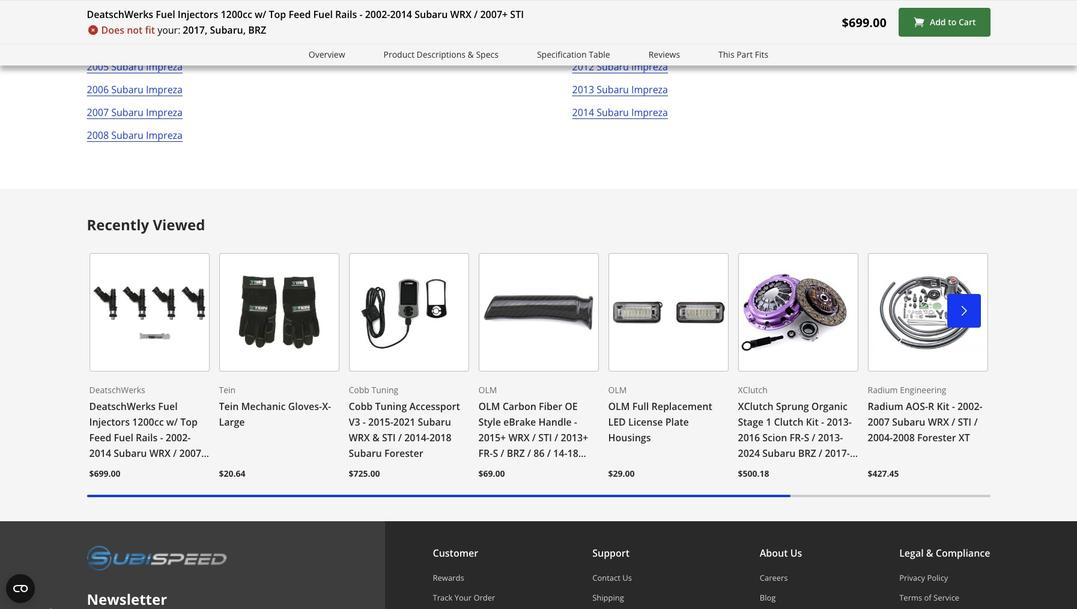 Task type: describe. For each thing, give the bounding box(es) containing it.
blog link
[[760, 592, 803, 603]]

add to cart button
[[899, 8, 991, 37]]

rewards
[[433, 573, 464, 583]]

2 horizontal spatial &
[[927, 547, 934, 560]]

xclutch xclutch sprung organic stage 1 clutch kit - 2013- 2016 scion fr-s / 2013- 2024 subaru brz / 2017- 2024 toyota 86
[[739, 384, 853, 475]]

1 horizontal spatial w/
[[255, 8, 267, 21]]

2016
[[739, 431, 761, 444]]

careers link
[[760, 573, 803, 583]]

impreza for 2003 subaru impreza
[[146, 14, 183, 28]]

14-
[[554, 446, 568, 460]]

license
[[629, 415, 663, 428]]

$725.00
[[349, 467, 380, 479]]

xt
[[959, 431, 971, 444]]

carbon
[[503, 400, 537, 413]]

2 cobb from the top
[[349, 400, 373, 413]]

2 radium from the top
[[868, 400, 904, 413]]

your:
[[158, 23, 181, 37]]

2005 subaru impreza
[[87, 60, 183, 73]]

1 radium from the top
[[868, 384, 899, 395]]

open widget image
[[6, 574, 35, 603]]

17
[[541, 462, 552, 475]]

specs
[[476, 49, 499, 60]]

w/ inside "deatschwerks deatschwerks fuel injectors 1200cc w/ top feed fuel rails - 2002- 2014 subaru wrx / 2007+ sti"
[[166, 415, 178, 428]]

kit inside xclutch xclutch sprung organic stage 1 clutch kit - 2013- 2016 scion fr-s / 2013- 2024 subaru brz / 2017- 2024 toyota 86
[[807, 415, 819, 428]]

reviews link
[[649, 48, 681, 62]]

$69.00
[[479, 467, 505, 479]]

2 tein from the top
[[219, 400, 239, 413]]

handle
[[539, 415, 572, 428]]

brz for olm carbon fiber oe style ebrake handle - 2015+ wrx / sti / 2013+ fr-s / brz / 86 / 14-18 forester / 13-17 crosstrek
[[507, 446, 525, 460]]

sprung
[[777, 400, 810, 413]]

2014 subaru impreza link
[[573, 105, 669, 127]]

2005
[[87, 60, 109, 73]]

v3
[[349, 415, 361, 428]]

2 vertical spatial deatschwerks
[[89, 400, 156, 413]]

mechanic
[[241, 400, 286, 413]]

2014-
[[405, 431, 430, 444]]

2018
[[430, 431, 452, 444]]

1
[[767, 415, 772, 428]]

this part fits
[[719, 49, 769, 60]]

cobb tuning cobb tuning accessport v3  - 2015-2021 subaru wrx & sti / 2014-2018 subaru forester
[[349, 384, 460, 460]]

2004-
[[868, 431, 894, 444]]

1 horizontal spatial rails
[[335, 8, 357, 21]]

shipping link
[[593, 592, 663, 603]]

/ inside "cobb tuning cobb tuning accessport v3  - 2015-2021 subaru wrx & sti / 2014-2018 subaru forester"
[[398, 431, 402, 444]]

support
[[593, 547, 630, 560]]

0 vertical spatial &
[[468, 49, 474, 60]]

2007+ inside "deatschwerks deatschwerks fuel injectors 1200cc w/ top feed fuel rails - 2002- 2014 subaru wrx / 2007+ sti"
[[179, 446, 207, 460]]

wrx for olm carbon fiber oe style ebrake handle - 2015+ wrx / sti / 2013+ fr-s / brz / 86 / 14-18 forester / 13-17 crosstrek
[[509, 431, 530, 444]]

2012
[[573, 60, 595, 73]]

top inside "deatschwerks deatschwerks fuel injectors 1200cc w/ top feed fuel rails - 2002- 2014 subaru wrx / 2007+ sti"
[[180, 415, 198, 428]]

2015+
[[479, 431, 506, 444]]

2013 subaru impreza
[[573, 83, 669, 96]]

2002- inside radium engineering radium aos-r kit - 2002- 2007 subaru wrx / sti / 2004-2008 forester xt
[[958, 400, 983, 413]]

2006
[[87, 83, 109, 96]]

0 vertical spatial 2007+
[[481, 8, 508, 21]]

deatschwerks for deatschwerks fuel injectors 1200cc w/ top feed fuel rails - 2002-2014 subaru wrx / 2007+ sti
[[87, 8, 153, 21]]

shipping
[[593, 592, 625, 603]]

impreza for 2013 subaru impreza
[[632, 83, 669, 96]]

customer
[[433, 547, 479, 560]]

specification
[[537, 49, 587, 60]]

compliance
[[937, 547, 991, 560]]

wrx for radium aos-r kit - 2002- 2007 subaru wrx / sti / 2004-2008 forester xt
[[929, 415, 950, 428]]

fr- inside olm olm carbon fiber oe style ebrake handle - 2015+ wrx / sti / 2013+ fr-s / brz / 86 / 14-18 forester / 13-17 crosstrek
[[479, 446, 493, 460]]

1 vertical spatial tuning
[[375, 400, 407, 413]]

$20.64
[[219, 467, 246, 479]]

impreza for 2011 subaru impreza
[[632, 37, 669, 50]]

impreza for 2005 subaru impreza
[[146, 60, 183, 73]]

forester inside "cobb tuning cobb tuning accessport v3  - 2015-2021 subaru wrx & sti / 2014-2018 subaru forester"
[[385, 446, 424, 460]]

$500.18
[[739, 467, 770, 479]]

1 cobb from the top
[[349, 384, 370, 395]]

overview
[[309, 49, 345, 60]]

olmsubledlicp olm full replacement led license plate housings - toyota / subaru, image
[[609, 253, 729, 371]]

subaru inside xclutch xclutch sprung organic stage 1 clutch kit - 2013- 2016 scion fr-s / 2013- 2024 subaru brz / 2017- 2024 toyota 86
[[763, 446, 796, 460]]

oe
[[565, 400, 578, 413]]

us for contact us
[[623, 573, 632, 583]]

rewards link
[[433, 573, 496, 583]]

service
[[934, 592, 960, 603]]

2 2024 from the top
[[739, 462, 761, 475]]

1 xclutch from the top
[[739, 384, 768, 395]]

overview link
[[309, 48, 345, 62]]

cobap3-sub-004 cobb subaru accessport v3 15-21 subaru wrx & sti, 14-18 subaru forester, image
[[349, 253, 469, 371]]

add
[[931, 16, 947, 28]]

0 horizontal spatial brz
[[248, 23, 266, 37]]

subaru,
[[210, 23, 246, 37]]

sti inside "deatschwerks deatschwerks fuel injectors 1200cc w/ top feed fuel rails - 2002- 2014 subaru wrx / 2007+ sti"
[[89, 462, 103, 475]]

product descriptions & specs
[[384, 49, 499, 60]]

olm olm carbon fiber oe style ebrake handle - 2015+ wrx / sti / 2013+ fr-s / brz / 86 / 14-18 forester / 13-17 crosstrek
[[479, 384, 599, 475]]

impreza for 2006 subaru impreza
[[146, 83, 183, 96]]

not
[[127, 23, 143, 37]]

teitn023-003xl tein mechanic gloves-x-large, image
[[219, 253, 339, 371]]

subaru inside "deatschwerks deatschwerks fuel injectors 1200cc w/ top feed fuel rails - 2002- 2014 subaru wrx / 2007+ sti"
[[114, 446, 147, 460]]

1 horizontal spatial $699.00
[[843, 14, 887, 30]]

1 horizontal spatial 2014
[[390, 8, 412, 21]]

13-
[[526, 462, 541, 475]]

2006 subaru impreza
[[87, 83, 183, 96]]

$427.45
[[868, 467, 900, 479]]

s inside xclutch xclutch sprung organic stage 1 clutch kit - 2013- 2016 scion fr-s / 2013- 2024 subaru brz / 2017- 2024 toyota 86
[[805, 431, 810, 444]]

2 xclutch from the top
[[739, 400, 774, 413]]

0 vertical spatial 1200cc
[[221, 8, 252, 21]]

tein tein mechanic gloves-x- large
[[219, 384, 331, 428]]

2017-
[[826, 446, 851, 460]]

does not fit your: 2017, subaru, brz
[[101, 23, 266, 37]]

clutch
[[775, 415, 804, 428]]

full
[[633, 400, 649, 413]]

forester inside radium engineering radium aos-r kit - 2002- 2007 subaru wrx / sti / 2004-2008 forester xt
[[918, 431, 957, 444]]

2 horizontal spatial 2014
[[573, 106, 595, 119]]

2003
[[87, 14, 109, 28]]

part
[[737, 49, 753, 60]]

about us
[[760, 547, 803, 560]]

2005 subaru impreza link
[[87, 59, 183, 82]]

us for about us
[[791, 547, 803, 560]]

xclxksu23012-1a 2013-2020 fr-s, brz, 86 xclutch sprung organic stage 1 clutch kit, image
[[739, 253, 859, 371]]

1 2024 from the top
[[739, 446, 761, 460]]

blog
[[760, 592, 776, 603]]

2013+
[[561, 431, 589, 444]]

1 vertical spatial $699.00
[[89, 467, 121, 479]]

2004
[[87, 37, 109, 50]]

sti for olm carbon fiber oe style ebrake handle - 2015+ wrx / sti / 2013+ fr-s / brz / 86 / 14-18 forester / 13-17 crosstrek
[[539, 431, 552, 444]]

aos-
[[907, 400, 929, 413]]

2014 inside "deatschwerks deatschwerks fuel injectors 1200cc w/ top feed fuel rails - 2002- 2014 subaru wrx / 2007+ sti"
[[89, 446, 111, 460]]

to
[[949, 16, 957, 28]]

stage
[[739, 415, 764, 428]]

2007 subaru impreza
[[87, 106, 183, 119]]



Task type: vqa. For each thing, say whether or not it's contained in the screenshot.
TEITN023-003XL Tein Mechanic Gloves-X-Large, image
yes



Task type: locate. For each thing, give the bounding box(es) containing it.
& down 2015-
[[373, 431, 380, 444]]

1 vertical spatial rails
[[136, 431, 158, 444]]

privacy
[[900, 573, 926, 583]]

2004 subaru impreza link
[[87, 36, 183, 59]]

0 horizontal spatial 1200cc
[[132, 415, 164, 428]]

subaru
[[415, 8, 448, 21], [111, 14, 144, 28], [111, 37, 144, 50], [597, 37, 629, 50], [111, 60, 144, 73], [597, 60, 629, 73], [111, 83, 144, 96], [597, 83, 629, 96], [111, 106, 144, 119], [597, 106, 629, 119], [111, 129, 144, 142], [418, 415, 451, 428], [893, 415, 926, 428], [114, 446, 147, 460], [349, 446, 382, 460], [763, 446, 796, 460]]

us right about
[[791, 547, 803, 560]]

does
[[101, 23, 124, 37]]

olma.70159.1 olm carbon fiber oe style ebrake handle - 2015+ wrx / sti / 2013+ ft86 / 14-18 forester / 13-17 crosstrek, image
[[479, 253, 599, 371]]

- inside xclutch xclutch sprung organic stage 1 clutch kit - 2013- 2016 scion fr-s / 2013- 2024 subaru brz / 2017- 2024 toyota 86
[[822, 415, 825, 428]]

0 horizontal spatial 86
[[534, 446, 545, 460]]

2012 subaru impreza
[[573, 60, 669, 73]]

impreza for 2004 subaru impreza
[[146, 37, 183, 50]]

det6-102-1200 deatschwerks fuel injectors 1200cc w/ top feed fuel rails - subaru models inc. 2002-2014 wrx / 2007+ sti, image
[[89, 253, 210, 371]]

1 vertical spatial &
[[373, 431, 380, 444]]

2006 subaru impreza link
[[87, 82, 183, 105]]

ebrake
[[504, 415, 536, 428]]

contact
[[593, 573, 621, 583]]

wrx
[[451, 8, 472, 21], [929, 415, 950, 428], [349, 431, 370, 444], [509, 431, 530, 444], [149, 446, 171, 460]]

sti inside radium engineering radium aos-r kit - 2002- 2007 subaru wrx / sti / 2004-2008 forester xt
[[959, 415, 972, 428]]

2008 subaru impreza
[[87, 129, 183, 142]]

deatschwerks deatschwerks fuel injectors 1200cc w/ top feed fuel rails - 2002- 2014 subaru wrx / 2007+ sti
[[89, 384, 207, 475]]

1 horizontal spatial injectors
[[178, 8, 218, 21]]

r
[[929, 400, 935, 413]]

sti
[[511, 8, 524, 21], [959, 415, 972, 428], [382, 431, 396, 444], [539, 431, 552, 444], [89, 462, 103, 475]]

18
[[568, 446, 579, 460]]

privacy policy
[[900, 573, 949, 583]]

recently viewed
[[87, 215, 205, 234]]

1 vertical spatial 2013-
[[819, 431, 844, 444]]

0 vertical spatial 2014
[[390, 8, 412, 21]]

this
[[719, 49, 735, 60]]

2008 down 2007 subaru impreza link
[[87, 129, 109, 142]]

1 horizontal spatial fr-
[[790, 431, 805, 444]]

0 horizontal spatial forester
[[385, 446, 424, 460]]

deatschwerks fuel injectors 1200cc w/ top feed fuel rails - 2002-2014 subaru wrx / 2007+ sti
[[87, 8, 524, 21]]

0 vertical spatial kit
[[938, 400, 950, 413]]

1 horizontal spatial s
[[805, 431, 810, 444]]

impreza for 2007 subaru impreza
[[146, 106, 183, 119]]

2015-
[[369, 415, 394, 428]]

feed inside "deatschwerks deatschwerks fuel injectors 1200cc w/ top feed fuel rails - 2002- 2014 subaru wrx / 2007+ sti"
[[89, 431, 111, 444]]

fiber
[[539, 400, 563, 413]]

2 horizontal spatial forester
[[918, 431, 957, 444]]

contact us
[[593, 573, 632, 583]]

1200cc inside "deatschwerks deatschwerks fuel injectors 1200cc w/ top feed fuel rails - 2002- 2014 subaru wrx / 2007+ sti"
[[132, 415, 164, 428]]

0 vertical spatial injectors
[[178, 8, 218, 21]]

2007 up 2004-
[[868, 415, 890, 428]]

forester down 2015+
[[479, 462, 518, 475]]

s down 2015+
[[493, 446, 499, 460]]

radium left aos-
[[868, 400, 904, 413]]

radium
[[868, 384, 899, 395], [868, 400, 904, 413]]

brz down ebrake
[[507, 446, 525, 460]]

kit down organic
[[807, 415, 819, 428]]

tein
[[219, 384, 236, 395], [219, 400, 239, 413]]

led
[[609, 415, 626, 428]]

1 horizontal spatial 2008
[[894, 431, 916, 444]]

wrx inside "deatschwerks deatschwerks fuel injectors 1200cc w/ top feed fuel rails - 2002- 2014 subaru wrx / 2007+ sti"
[[149, 446, 171, 460]]

1 horizontal spatial 86
[[797, 462, 808, 475]]

1 vertical spatial top
[[180, 415, 198, 428]]

2007 subaru impreza link
[[87, 105, 183, 127]]

86
[[534, 446, 545, 460], [797, 462, 808, 475]]

large
[[219, 415, 245, 428]]

1 vertical spatial 2008
[[894, 431, 916, 444]]

wrx inside olm olm carbon fiber oe style ebrake handle - 2015+ wrx / sti / 2013+ fr-s / brz / 86 / 14-18 forester / 13-17 crosstrek
[[509, 431, 530, 444]]

0 vertical spatial tein
[[219, 384, 236, 395]]

0 horizontal spatial 2007
[[87, 106, 109, 119]]

fr- inside xclutch xclutch sprung organic stage 1 clutch kit - 2013- 2016 scion fr-s / 2013- 2024 subaru brz / 2017- 2024 toyota 86
[[790, 431, 805, 444]]

1 horizontal spatial &
[[468, 49, 474, 60]]

2002- inside "deatschwerks deatschwerks fuel injectors 1200cc w/ top feed fuel rails - 2002- 2014 subaru wrx / 2007+ sti"
[[166, 431, 191, 444]]

1 vertical spatial 2007+
[[179, 446, 207, 460]]

2014 subaru impreza
[[573, 106, 669, 119]]

& right legal
[[927, 547, 934, 560]]

- inside radium engineering radium aos-r kit - 2002- 2007 subaru wrx / sti / 2004-2008 forester xt
[[953, 400, 956, 413]]

0 vertical spatial $699.00
[[843, 14, 887, 30]]

2013-
[[827, 415, 853, 428], [819, 431, 844, 444]]

1 vertical spatial 2014
[[573, 106, 595, 119]]

0 horizontal spatial 2014
[[89, 446, 111, 460]]

organic
[[812, 400, 848, 413]]

specification table
[[537, 49, 611, 60]]

- inside olm olm carbon fiber oe style ebrake handle - 2015+ wrx / sti / 2013+ fr-s / brz / 86 / 14-18 forester / 13-17 crosstrek
[[575, 415, 578, 428]]

0 vertical spatial 2024
[[739, 446, 761, 460]]

w/
[[255, 8, 267, 21], [166, 415, 178, 428]]

- inside "deatschwerks deatschwerks fuel injectors 1200cc w/ top feed fuel rails - 2002- 2014 subaru wrx / 2007+ sti"
[[160, 431, 163, 444]]

1 horizontal spatial 1200cc
[[221, 8, 252, 21]]

1 vertical spatial tein
[[219, 400, 239, 413]]

recently
[[87, 215, 149, 234]]

2011 subaru impreza
[[573, 37, 669, 50]]

1 vertical spatial xclutch
[[739, 400, 774, 413]]

s right scion
[[805, 431, 810, 444]]

2 vertical spatial &
[[927, 547, 934, 560]]

0 horizontal spatial w/
[[166, 415, 178, 428]]

1 vertical spatial deatschwerks
[[89, 384, 145, 395]]

fr- down clutch
[[790, 431, 805, 444]]

terms of service
[[900, 592, 960, 603]]

your
[[455, 592, 472, 603]]

0 vertical spatial xclutch
[[739, 384, 768, 395]]

reviews
[[649, 49, 681, 60]]

gloves-
[[288, 400, 322, 413]]

kit inside radium engineering radium aos-r kit - 2002- 2007 subaru wrx / sti / 2004-2008 forester xt
[[938, 400, 950, 413]]

2003 subaru impreza link
[[87, 13, 183, 36]]

olm
[[479, 384, 497, 395], [609, 384, 627, 395], [479, 400, 501, 413], [609, 400, 630, 413]]

1 horizontal spatial us
[[791, 547, 803, 560]]

1 vertical spatial s
[[493, 446, 499, 460]]

1 vertical spatial 2024
[[739, 462, 761, 475]]

0 horizontal spatial 2002-
[[166, 431, 191, 444]]

0 vertical spatial tuning
[[372, 384, 399, 395]]

track your order
[[433, 592, 496, 603]]

0 vertical spatial 86
[[534, 446, 545, 460]]

2017,
[[183, 23, 208, 37]]

86 right the toyota
[[797, 462, 808, 475]]

0 vertical spatial top
[[269, 8, 286, 21]]

2024 left the toyota
[[739, 462, 761, 475]]

-
[[360, 8, 363, 21], [953, 400, 956, 413], [363, 415, 366, 428], [575, 415, 578, 428], [822, 415, 825, 428], [160, 431, 163, 444]]

brz for xclutch sprung organic stage 1 clutch kit - 2013- 2016 scion fr-s / 2013- 2024 subaru brz / 2017- 2024 toyota 86
[[799, 446, 817, 460]]

track
[[433, 592, 453, 603]]

1 horizontal spatial forester
[[479, 462, 518, 475]]

0 horizontal spatial us
[[623, 573, 632, 583]]

engineering
[[901, 384, 947, 395]]

s inside olm olm carbon fiber oe style ebrake handle - 2015+ wrx / sti / 2013+ fr-s / brz / 86 / 14-18 forester / 13-17 crosstrek
[[493, 446, 499, 460]]

replacement
[[652, 400, 713, 413]]

us up shipping link
[[623, 573, 632, 583]]

wrx for cobb tuning accessport v3  - 2015-2021 subaru wrx & sti / 2014-2018 subaru forester
[[349, 431, 370, 444]]

1 vertical spatial cobb
[[349, 400, 373, 413]]

0 vertical spatial feed
[[289, 8, 311, 21]]

product descriptions & specs link
[[384, 48, 499, 62]]

deatschwerks
[[87, 8, 153, 21], [89, 384, 145, 395], [89, 400, 156, 413]]

injectors inside "deatschwerks deatschwerks fuel injectors 1200cc w/ top feed fuel rails - 2002- 2014 subaru wrx / 2007+ sti"
[[89, 415, 130, 428]]

0 horizontal spatial feed
[[89, 431, 111, 444]]

legal & compliance
[[900, 547, 991, 560]]

olm olm full replacement led license plate housings
[[609, 384, 713, 444]]

0 horizontal spatial 2008
[[87, 129, 109, 142]]

0 vertical spatial radium
[[868, 384, 899, 395]]

1 horizontal spatial kit
[[938, 400, 950, 413]]

/ inside "deatschwerks deatschwerks fuel injectors 1200cc w/ top feed fuel rails - 2002- 2014 subaru wrx / 2007+ sti"
[[173, 446, 177, 460]]

2011
[[573, 37, 595, 50]]

rails inside "deatschwerks deatschwerks fuel injectors 1200cc w/ top feed fuel rails - 2002- 2014 subaru wrx / 2007+ sti"
[[136, 431, 158, 444]]

fit
[[145, 23, 155, 37]]

2013- up 2017-
[[819, 431, 844, 444]]

2021
[[394, 415, 416, 428]]

0 horizontal spatial fr-
[[479, 446, 493, 460]]

0 horizontal spatial rails
[[136, 431, 158, 444]]

fr- down 2015+
[[479, 446, 493, 460]]

fits
[[756, 49, 769, 60]]

& inside "cobb tuning cobb tuning accessport v3  - 2015-2021 subaru wrx & sti / 2014-2018 subaru forester"
[[373, 431, 380, 444]]

2 horizontal spatial 2002-
[[958, 400, 983, 413]]

0 horizontal spatial $699.00
[[89, 467, 121, 479]]

subaru inside radium engineering radium aos-r kit - 2002- 2007 subaru wrx / sti / 2004-2008 forester xt
[[893, 415, 926, 428]]

privacy policy link
[[900, 573, 991, 583]]

2012 subaru impreza link
[[573, 59, 669, 82]]

0 vertical spatial 2007
[[87, 106, 109, 119]]

2024 down the 2016 in the right bottom of the page
[[739, 446, 761, 460]]

0 horizontal spatial injectors
[[89, 415, 130, 428]]

sti inside "cobb tuning cobb tuning accessport v3  - 2015-2021 subaru wrx & sti / 2014-2018 subaru forester"
[[382, 431, 396, 444]]

scion
[[763, 431, 788, 444]]

track your order link
[[433, 592, 496, 603]]

terms
[[900, 592, 923, 603]]

sti for radium aos-r kit - 2002- 2007 subaru wrx / sti / 2004-2008 forester xt
[[959, 415, 972, 428]]

0 vertical spatial 2008
[[87, 129, 109, 142]]

2008 down aos-
[[894, 431, 916, 444]]

descriptions
[[417, 49, 466, 60]]

0 vertical spatial 2002-
[[365, 8, 390, 21]]

2007
[[87, 106, 109, 119], [868, 415, 890, 428]]

impreza for 2014 subaru impreza
[[632, 106, 669, 119]]

0 horizontal spatial top
[[180, 415, 198, 428]]

1 vertical spatial kit
[[807, 415, 819, 428]]

1 vertical spatial 1200cc
[[132, 415, 164, 428]]

2 horizontal spatial brz
[[799, 446, 817, 460]]

86 inside olm olm carbon fiber oe style ebrake handle - 2015+ wrx / sti / 2013+ fr-s / brz / 86 / 14-18 forester / 13-17 crosstrek
[[534, 446, 545, 460]]

radium left engineering
[[868, 384, 899, 395]]

1 horizontal spatial 2007+
[[481, 8, 508, 21]]

/
[[474, 8, 478, 21], [952, 415, 956, 428], [975, 415, 979, 428], [398, 431, 402, 444], [533, 431, 536, 444], [555, 431, 559, 444], [812, 431, 816, 444], [173, 446, 177, 460], [501, 446, 505, 460], [528, 446, 532, 460], [548, 446, 551, 460], [819, 446, 823, 460], [520, 462, 524, 475]]

2 vertical spatial 2014
[[89, 446, 111, 460]]

2008 inside 2008 subaru impreza link
[[87, 129, 109, 142]]

forester inside olm olm carbon fiber oe style ebrake handle - 2015+ wrx / sti / 2013+ fr-s / brz / 86 / 14-18 forester / 13-17 crosstrek
[[479, 462, 518, 475]]

1 tein from the top
[[219, 384, 236, 395]]

2013- down organic
[[827, 415, 853, 428]]

1 vertical spatial radium
[[868, 400, 904, 413]]

forester down 2014-
[[385, 446, 424, 460]]

kit right the r
[[938, 400, 950, 413]]

0 vertical spatial rails
[[335, 8, 357, 21]]

brz right subaru,
[[248, 23, 266, 37]]

terms of service link
[[900, 592, 991, 603]]

1 horizontal spatial top
[[269, 8, 286, 21]]

0 horizontal spatial 2007+
[[179, 446, 207, 460]]

2 vertical spatial forester
[[479, 462, 518, 475]]

radium engineering radium aos-r kit - 2002- 2007 subaru wrx / sti / 2004-2008 forester xt
[[868, 384, 983, 444]]

2003 subaru impreza
[[87, 14, 183, 28]]

feed
[[289, 8, 311, 21], [89, 431, 111, 444]]

x-
[[322, 400, 331, 413]]

brz inside xclutch xclutch sprung organic stage 1 clutch kit - 2013- 2016 scion fr-s / 2013- 2024 subaru brz / 2017- 2024 toyota 86
[[799, 446, 817, 460]]

1 vertical spatial w/
[[166, 415, 178, 428]]

1 horizontal spatial 2007
[[868, 415, 890, 428]]

2 vertical spatial 2002-
[[166, 431, 191, 444]]

& left specs
[[468, 49, 474, 60]]

impreza for 2008 subaru impreza
[[146, 129, 183, 142]]

0 vertical spatial forester
[[918, 431, 957, 444]]

sti inside olm olm carbon fiber oe style ebrake handle - 2015+ wrx / sti / 2013+ fr-s / brz / 86 / 14-18 forester / 13-17 crosstrek
[[539, 431, 552, 444]]

0 vertical spatial s
[[805, 431, 810, 444]]

forester left xt
[[918, 431, 957, 444]]

0 horizontal spatial &
[[373, 431, 380, 444]]

xclutch
[[739, 384, 768, 395], [739, 400, 774, 413]]

0 vertical spatial deatschwerks
[[87, 8, 153, 21]]

0 vertical spatial w/
[[255, 8, 267, 21]]

brz left 2017-
[[799, 446, 817, 460]]

2008 inside radium engineering radium aos-r kit - 2002- 2007 subaru wrx / sti / 2004-2008 forester xt
[[894, 431, 916, 444]]

of
[[925, 592, 932, 603]]

0 vertical spatial 2013-
[[827, 415, 853, 428]]

0 vertical spatial us
[[791, 547, 803, 560]]

0 horizontal spatial kit
[[807, 415, 819, 428]]

about
[[760, 547, 789, 560]]

housings
[[609, 431, 651, 444]]

cart
[[959, 16, 977, 28]]

1 horizontal spatial feed
[[289, 8, 311, 21]]

brz inside olm olm carbon fiber oe style ebrake handle - 2015+ wrx / sti / 2013+ fr-s / brz / 86 / 14-18 forester / 13-17 crosstrek
[[507, 446, 525, 460]]

impreza for 2012 subaru impreza
[[632, 60, 669, 73]]

rad20-0207-02 radium engineering air oil separator r kit - 2002-2007 subaru wrx/sti, image
[[868, 253, 989, 371]]

1 vertical spatial 2007
[[868, 415, 890, 428]]

style
[[479, 415, 501, 428]]

- inside "cobb tuning cobb tuning accessport v3  - 2015-2021 subaru wrx & sti / 2014-2018 subaru forester"
[[363, 415, 366, 428]]

1200cc
[[221, 8, 252, 21], [132, 415, 164, 428]]

sti for cobb tuning accessport v3  - 2015-2021 subaru wrx & sti / 2014-2018 subaru forester
[[382, 431, 396, 444]]

2024
[[739, 446, 761, 460], [739, 462, 761, 475]]

1 vertical spatial feed
[[89, 431, 111, 444]]

1 horizontal spatial brz
[[507, 446, 525, 460]]

injectors
[[178, 8, 218, 21], [89, 415, 130, 428]]

1 vertical spatial 86
[[797, 462, 808, 475]]

contact us link
[[593, 573, 663, 583]]

deatschwerks for deatschwerks deatschwerks fuel injectors 1200cc w/ top feed fuel rails - 2002- 2014 subaru wrx / 2007+ sti
[[89, 384, 145, 395]]

0 horizontal spatial s
[[493, 446, 499, 460]]

2007 inside radium engineering radium aos-r kit - 2002- 2007 subaru wrx / sti / 2004-2008 forester xt
[[868, 415, 890, 428]]

86 inside xclutch xclutch sprung organic stage 1 clutch kit - 2013- 2016 scion fr-s / 2013- 2024 subaru brz / 2017- 2024 toyota 86
[[797, 462, 808, 475]]

2008 subaru impreza link
[[87, 127, 183, 150]]

2007 down the 2006
[[87, 106, 109, 119]]

86 up 13-
[[534, 446, 545, 460]]

wrx inside "cobb tuning cobb tuning accessport v3  - 2015-2021 subaru wrx & sti / 2014-2018 subaru forester"
[[349, 431, 370, 444]]

order
[[474, 592, 496, 603]]

1 horizontal spatial 2002-
[[365, 8, 390, 21]]

1 vertical spatial fr-
[[479, 446, 493, 460]]

plate
[[666, 415, 689, 428]]

this part fits link
[[719, 48, 769, 62]]

1 vertical spatial injectors
[[89, 415, 130, 428]]

1 vertical spatial us
[[623, 573, 632, 583]]

wrx inside radium engineering radium aos-r kit - 2002- 2007 subaru wrx / sti / 2004-2008 forester xt
[[929, 415, 950, 428]]

subispeed logo image
[[87, 545, 227, 571]]

1 vertical spatial 2002-
[[958, 400, 983, 413]]



